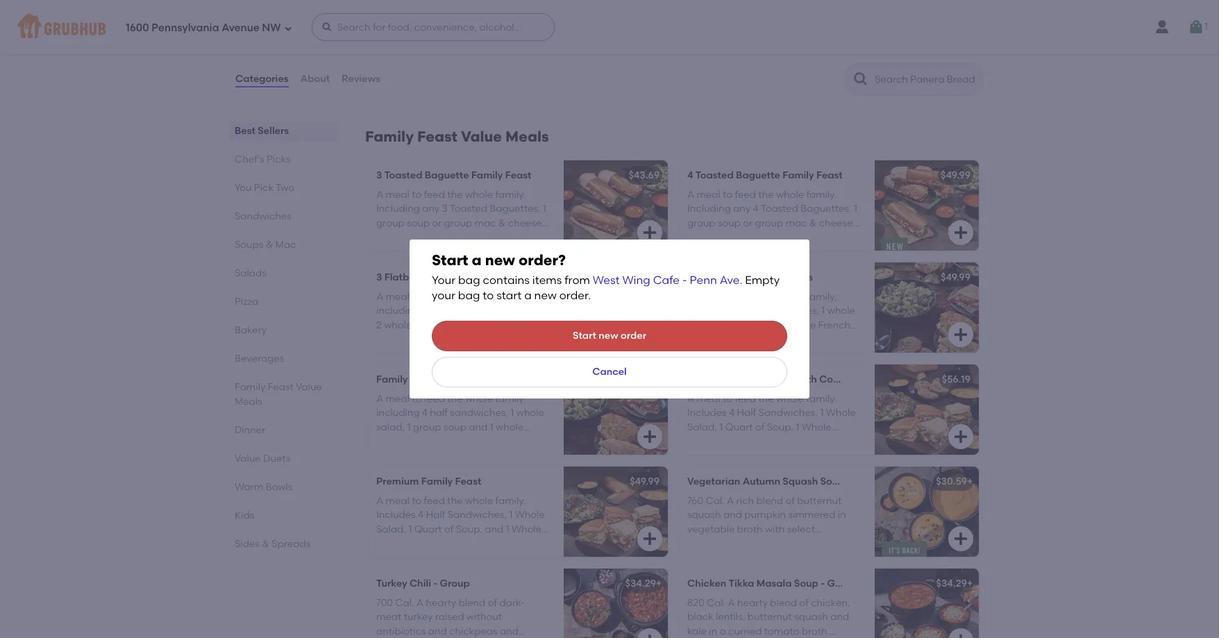 Task type: locate. For each thing, give the bounding box(es) containing it.
0 horizontal spatial cal.
[[394, 37, 413, 49]]

apple
[[763, 37, 791, 49]]

feast inside family feast value meals
[[268, 381, 294, 393]]

1 vertical spatial soup,
[[456, 523, 482, 535]]

baguette up a meal to feed the whole family. including any 3 toasted baguettes, 1 group soup or group mac & cheese, and 1 whole salad. serves 4-6.
[[425, 169, 469, 181]]

half up baguette.
[[426, 509, 445, 521]]

any down 3 toasted baguette family feast
[[422, 203, 440, 215]]

salad, up turkey
[[376, 523, 406, 535]]

2 cheese, from the left
[[819, 217, 855, 229]]

to inside "a meal to feed the whole family. including any 4 toasted baguettes, 1 group soup or group mac & cheese, and 1 whole salad. serves 4-6."
[[723, 189, 732, 201]]

1 horizontal spatial cal.
[[701, 37, 720, 49]]

salads tab
[[235, 266, 332, 280]]

1 horizontal spatial start
[[573, 330, 596, 341]]

main navigation navigation
[[0, 0, 1219, 54]]

feed inside a meal to feed the whole family, including 4 half sandwiches, 1 whole salad, 1 group soup and 1 whole french baguette. serves 4-6.
[[424, 393, 445, 405]]

soup, inside a meal to feed the whole family. includes 4 half sandwiches, 1 whole salad, 1 quart of soup, 1 whole french baguette, and 4 chocolate chippers. serves 4-6.
[[767, 421, 793, 433]]

salad, inside 'a meal to feed the whole family. includes 4 half sandwiches, 1 whole salad, 1 quart of soup, and 1 whole french baguette. serves 4-6.'
[[376, 523, 406, 535]]

half for soup
[[430, 407, 448, 419]]

soup right masala
[[794, 577, 818, 589]]

to inside a meal to feed the whole family, including any 3 flatbread pizzas and 2 whole salads. serves 4-6.
[[412, 291, 421, 303]]

salad. inside "a meal to feed the whole family. including any 4 toasted baguettes, 1 group soup or group mac & cheese, and 1 whole salad. serves 4-6."
[[744, 231, 773, 243]]

value down beverages "tab" at the left of the page
[[296, 381, 322, 393]]

to for a meal to feed the whole family. including any 3 toasted baguettes, 1 group soup or group mac & cheese, and 1 whole salad. serves 4-6.
[[412, 189, 421, 201]]

2 cal. from the left
[[701, 37, 720, 49]]

serves right salads.
[[450, 319, 480, 331]]

baguettes, inside "a meal to feed the whole family. including any 4 toasted baguettes, 1 group soup or group mac & cheese, and 1 whole salad. serves 4-6."
[[801, 203, 852, 215]]

pizza down salads
[[235, 296, 258, 308]]

1 horizontal spatial salad,
[[687, 421, 717, 433]]

feed for family feast
[[424, 393, 445, 405]]

mac for 3
[[474, 217, 496, 229]]

serves inside a meal to feed the whole family, including 4 half sandwiches, 1 whole salad, 1 group soup, 1 whole french baguette and 4 chocolate chipper cookies. serves 4-6.
[[730, 347, 761, 359]]

1 including from the left
[[376, 203, 420, 215]]

pizza
[[434, 271, 459, 283], [235, 296, 258, 308]]

the inside 'a meal to feed the whole family. includes 4 half sandwiches, 1 whole salad, 1 quart of soup, and 1 whole french baguette. serves 4-6.'
[[447, 495, 463, 507]]

& up start a new order?
[[498, 217, 506, 229]]

1 horizontal spatial with
[[795, 373, 817, 385]]

0 vertical spatial with
[[750, 271, 772, 283]]

1 horizontal spatial soup
[[444, 421, 466, 433]]

whole
[[465, 189, 493, 201], [776, 189, 804, 201], [403, 231, 431, 243], [714, 231, 742, 243], [465, 291, 493, 303], [776, 291, 804, 303], [827, 305, 855, 317], [384, 319, 412, 331], [788, 319, 816, 331], [465, 393, 493, 405], [776, 393, 804, 405], [516, 407, 544, 419], [496, 421, 524, 433], [465, 495, 493, 507]]

salad, for baguette
[[687, 319, 716, 331]]

meal left your
[[386, 291, 409, 303]]

2 or from the left
[[743, 217, 753, 229]]

soups & mac
[[235, 239, 296, 251]]

to for a meal to feed the whole family, including any 3 flatbread pizzas and 2 whole salads. serves 4-6.
[[412, 291, 421, 303]]

a
[[376, 189, 383, 201], [687, 189, 694, 201], [376, 291, 383, 303], [687, 291, 694, 303], [376, 393, 383, 405], [687, 393, 694, 405], [376, 495, 383, 507]]

2 allergens: from the left
[[687, 51, 733, 63]]

soup for squash
[[820, 475, 845, 487]]

penn
[[690, 273, 717, 287]]

family
[[365, 128, 414, 145], [471, 169, 503, 181], [783, 169, 814, 181], [461, 271, 493, 283], [687, 271, 719, 283], [376, 373, 408, 385], [732, 373, 764, 385], [235, 381, 265, 393], [421, 475, 453, 487]]

1 horizontal spatial $34.29 +
[[936, 577, 973, 589]]

new
[[485, 251, 515, 269], [534, 289, 557, 302], [599, 330, 618, 341]]

4-
[[497, 231, 507, 243], [808, 231, 818, 243], [483, 319, 492, 331], [763, 347, 773, 359], [493, 435, 502, 447], [768, 449, 778, 461], [492, 537, 502, 549]]

family feast image
[[564, 364, 668, 455]]

quart up baguette,
[[725, 421, 753, 433]]

0 vertical spatial of
[[755, 421, 765, 433]]

mac
[[474, 217, 496, 229], [786, 217, 807, 229]]

salad. up 3 flatbread pizza family feast
[[433, 231, 462, 243]]

family feast with cookies
[[687, 271, 813, 283]]

0 vertical spatial chocolate
[[763, 333, 812, 345]]

1 horizontal spatial salad.
[[744, 231, 773, 243]]

1 vertical spatial $43.69
[[629, 373, 660, 385]]

1 horizontal spatial including
[[687, 203, 731, 215]]

cheese, for a meal to feed the whole family. including any 3 toasted baguettes, 1 group soup or group mac & cheese, and 1 whole salad. serves 4-6.
[[508, 217, 544, 229]]

salad, inside a meal to feed the whole family. includes 4 half sandwiches, 1 whole salad, 1 quart of soup, 1 whole french baguette, and 4 chocolate chippers. serves 4-6.
[[687, 421, 717, 433]]

the down 4 toasted baguette family feast
[[758, 189, 774, 201]]

160 cal. premium orange juice. allergens: none
[[376, 37, 521, 63]]

dinner tab
[[235, 423, 332, 437]]

1 vertical spatial bag
[[458, 289, 480, 302]]

serves down baguette,
[[735, 449, 766, 461]]

group for vegetarian autumn squash soup - group
[[853, 475, 883, 487]]

to up baguette,
[[723, 393, 732, 405]]

serves down the soup,
[[730, 347, 761, 359]]

0 horizontal spatial includes
[[376, 509, 416, 521]]

including inside "a meal to feed the whole family. including any 4 toasted baguettes, 1 group soup or group mac & cheese, and 1 whole salad. serves 4-6."
[[687, 203, 731, 215]]

a inside a meal to feed the whole family. including any 3 toasted baguettes, 1 group soup or group mac & cheese, and 1 whole salad. serves 4-6.
[[376, 189, 383, 201]]

1 horizontal spatial soup,
[[767, 421, 793, 433]]

with
[[750, 271, 772, 283], [795, 373, 817, 385]]

salad. inside a meal to feed the whole family. including any 3 toasted baguettes, 1 group soup or group mac & cheese, and 1 whole salad. serves 4-6.
[[433, 231, 462, 243]]

meal inside a meal to feed the whole family, including any 3 flatbread pizzas and 2 whole salads. serves 4-6.
[[386, 291, 409, 303]]

a inside a meal to feed the whole family. includes 4 half sandwiches, 1 whole salad, 1 quart of soup, 1 whole french baguette, and 4 chocolate chippers. serves 4-6.
[[687, 393, 694, 405]]

or for 3
[[432, 217, 442, 229]]

feast
[[417, 128, 458, 145], [505, 169, 531, 181], [816, 169, 843, 181], [495, 271, 521, 283], [721, 271, 747, 283], [410, 373, 436, 385], [766, 373, 792, 385], [268, 381, 294, 393], [455, 475, 481, 487]]

cheese, inside a meal to feed the whole family. including any 3 toasted baguettes, 1 group soup or group mac & cheese, and 1 whole salad. serves 4-6.
[[508, 217, 544, 229]]

svg image
[[952, 224, 969, 241], [641, 326, 658, 343], [952, 326, 969, 343], [952, 428, 969, 445], [641, 632, 658, 638]]

group
[[376, 217, 404, 229], [444, 217, 472, 229], [687, 217, 715, 229], [755, 217, 783, 229], [724, 319, 752, 331], [413, 421, 441, 433]]

half up baguette,
[[737, 407, 756, 419]]

1 vertical spatial a
[[524, 289, 532, 302]]

0 horizontal spatial salad,
[[376, 421, 405, 433]]

2 $34.29 from the left
[[936, 577, 967, 589]]

family. inside "a meal to feed the whole family. including any 4 toasted baguettes, 1 group soup or group mac & cheese, and 1 whole salad. serves 4-6."
[[806, 189, 837, 201]]

new up contains at left top
[[485, 251, 515, 269]]

mac inside a meal to feed the whole family. including any 3 toasted baguettes, 1 group soup or group mac & cheese, and 1 whole salad. serves 4-6.
[[474, 217, 496, 229]]

chocolate down the soup,
[[763, 333, 812, 345]]

2 horizontal spatial soup
[[718, 217, 741, 229]]

1 mac from the left
[[474, 217, 496, 229]]

1 horizontal spatial value
[[296, 381, 322, 393]]

french left 'baguette.'
[[376, 435, 409, 447]]

value up warm
[[235, 453, 261, 464]]

serves inside 'a meal to feed the whole family. includes 4 half sandwiches, 1 whole salad, 1 quart of soup, and 1 whole french baguette. serves 4-6.'
[[459, 537, 490, 549]]

1 vertical spatial new
[[534, 289, 557, 302]]

allergens:
[[376, 51, 422, 63], [687, 51, 733, 63]]

mac
[[275, 239, 296, 251]]

feed for 3 toasted baguette family feast
[[424, 189, 445, 201]]

0 horizontal spatial quart
[[414, 523, 442, 535]]

1 allergens: from the left
[[376, 51, 422, 63]]

2 none from the left
[[736, 51, 759, 63]]

0 horizontal spatial baguette
[[425, 169, 469, 181]]

group right masala
[[827, 577, 857, 589]]

the down 3 toasted baguette family feast
[[447, 189, 463, 201]]

half for soup,
[[741, 305, 759, 317]]

svg image inside 1 button
[[1188, 19, 1204, 35]]

family, inside a meal to feed the whole family, including any 3 flatbread pizzas and 2 whole salads. serves 4-6.
[[495, 291, 526, 303]]

half
[[741, 305, 759, 317], [430, 407, 448, 419]]

& down 4 toasted baguette family feast
[[809, 217, 817, 229]]

bakery tab
[[235, 323, 332, 337]]

flatbread down your
[[450, 305, 496, 317]]

$30.59 +
[[936, 475, 973, 487]]

includes for baguette,
[[687, 407, 727, 419]]

1 horizontal spatial $34.29
[[936, 577, 967, 589]]

svg image for whole
[[952, 326, 969, 343]]

or down 4 toasted baguette family feast
[[743, 217, 753, 229]]

2 baguettes, from the left
[[801, 203, 852, 215]]

feed inside 'a meal to feed the whole family. includes 4 half sandwiches, 1 whole salad, 1 quart of soup, and 1 whole french baguette. serves 4-6.'
[[424, 495, 445, 507]]

1 horizontal spatial of
[[755, 421, 765, 433]]

meal for a meal to feed the whole family, including any 3 flatbread pizzas and 2 whole salads. serves 4-6.
[[386, 291, 409, 303]]

baguettes,
[[490, 203, 541, 215], [801, 203, 852, 215]]

none down organic in the right of the page
[[736, 51, 759, 63]]

cal. inside 90 cal. organic apple juice. allergens: none
[[701, 37, 720, 49]]

soup up ave
[[718, 217, 741, 229]]

family. for premium family feast
[[495, 495, 526, 507]]

2 mac from the left
[[786, 217, 807, 229]]

2 vertical spatial $49.99
[[630, 475, 660, 487]]

cookies
[[774, 271, 813, 283], [819, 373, 858, 385]]

cookies down the "chipper"
[[819, 373, 858, 385]]

1 horizontal spatial meals
[[505, 128, 549, 145]]

svg image for 1
[[952, 224, 969, 241]]

0 vertical spatial soup,
[[767, 421, 793, 433]]

includes for french
[[376, 509, 416, 521]]

quart for french
[[414, 523, 442, 535]]

baguette for 4
[[736, 169, 780, 181]]

bag
[[458, 273, 480, 287], [458, 289, 480, 302]]

meal down family feast
[[386, 393, 409, 405]]

a for a meal to feed the whole family, including any 3 flatbread pizzas and 2 whole salads. serves 4-6.
[[376, 291, 383, 303]]

soup down 3 toasted baguette family feast
[[407, 217, 430, 229]]

1 horizontal spatial includes
[[687, 407, 727, 419]]

half inside a meal to feed the whole family, including 4 half sandwiches, 1 whole salad, 1 group soup and 1 whole french baguette. serves 4-6.
[[430, 407, 448, 419]]

includes
[[687, 407, 727, 419], [376, 509, 416, 521]]

soup up 'baguette.'
[[444, 421, 466, 433]]

0 vertical spatial salad,
[[687, 421, 717, 433]]

0 vertical spatial salad,
[[687, 319, 716, 331]]

family, inside a meal to feed the whole family, including 4 half sandwiches, 1 whole salad, 1 group soup, 1 whole french baguette and 4 chocolate chipper cookies. serves 4-6.
[[806, 291, 837, 303]]

any for a meal to feed the whole family. including any 4 toasted baguettes, 1 group soup or group mac & cheese, and 1 whole salad. serves 4-6.
[[733, 203, 751, 215]]

salad, inside a meal to feed the whole family, including 4 half sandwiches, 1 whole salad, 1 group soup, 1 whole french baguette and 4 chocolate chipper cookies. serves 4-6.
[[687, 319, 716, 331]]

including for a meal to feed the whole family, including 4 half sandwiches, 1 whole salad, 1 group soup and 1 whole french baguette. serves 4-6.
[[376, 407, 420, 419]]

any
[[422, 203, 440, 215], [733, 203, 751, 215], [422, 305, 439, 317]]

1 horizontal spatial half
[[741, 305, 759, 317]]

new down items
[[534, 289, 557, 302]]

1 horizontal spatial cheese,
[[819, 217, 855, 229]]

french
[[818, 319, 851, 331], [376, 435, 409, 447], [687, 435, 720, 447], [376, 537, 409, 549]]

1
[[1204, 21, 1208, 33], [543, 203, 546, 215], [854, 203, 857, 215], [397, 231, 401, 243], [708, 231, 712, 243], [822, 305, 825, 317], [718, 319, 722, 331], [782, 319, 786, 331], [511, 407, 514, 419], [820, 407, 824, 419], [407, 421, 411, 433], [490, 421, 493, 433], [719, 421, 723, 433], [796, 421, 799, 433], [509, 509, 513, 521], [408, 523, 412, 535], [506, 523, 509, 535]]

any inside "a meal to feed the whole family. including any 4 toasted baguettes, 1 group soup or group mac & cheese, and 1 whole salad. serves 4-6."
[[733, 203, 751, 215]]

sandwiches, inside 'a meal to feed the whole family. includes 4 half sandwiches, 1 whole salad, 1 quart of soup, and 1 whole french baguette. serves 4-6.'
[[448, 509, 507, 521]]

premium inside the 160 cal. premium orange juice. allergens: none
[[415, 37, 457, 49]]

the inside a meal to feed the whole family. including any 3 toasted baguettes, 1 group soup or group mac & cheese, and 1 whole salad. serves 4-6.
[[447, 189, 463, 201]]

salad,
[[687, 421, 717, 433], [376, 523, 406, 535]]

salad, down family feast
[[376, 421, 405, 433]]

value up 3 toasted baguette family feast
[[461, 128, 502, 145]]

french inside a meal to feed the whole family, including 4 half sandwiches, 1 whole salad, 1 group soup and 1 whole french baguette. serves 4-6.
[[376, 435, 409, 447]]

half up 'baguette.'
[[430, 407, 448, 419]]

with down the "chipper"
[[795, 373, 817, 385]]

a for a meal to feed the whole family. including any 3 toasted baguettes, 1 group soup or group mac & cheese, and 1 whole salad. serves 4-6.
[[376, 189, 383, 201]]

chicken tikka masala soup - group image
[[875, 568, 979, 638]]

warm bowls
[[235, 481, 293, 493]]

the down premium family feast
[[447, 495, 463, 507]]

premium
[[415, 37, 457, 49], [687, 373, 730, 385], [376, 475, 419, 487]]

6. inside a meal to feed the whole family. including any 3 toasted baguettes, 1 group soup or group mac & cheese, and 1 whole salad. serves 4-6.
[[507, 231, 515, 243]]

meal inside a meal to feed the whole family, including 4 half sandwiches, 1 whole salad, 1 group soup and 1 whole french baguette. serves 4-6.
[[386, 393, 409, 405]]

feed for 4 toasted baguette family feast
[[735, 189, 756, 201]]

baguette up "a meal to feed the whole family. including any 4 toasted baguettes, 1 group soup or group mac & cheese, and 1 whole salad. serves 4-6."
[[736, 169, 780, 181]]

1 vertical spatial half
[[430, 407, 448, 419]]

$43.69 for 4
[[629, 169, 660, 181]]

a inside a meal to feed the whole family, including 4 half sandwiches, 1 whole salad, 1 group soup, 1 whole french baguette and 4 chocolate chipper cookies. serves 4-6.
[[687, 291, 694, 303]]

1 horizontal spatial salad,
[[687, 319, 716, 331]]

half up the soup,
[[741, 305, 759, 317]]

salad, for french
[[376, 421, 405, 433]]

whole inside 'a meal to feed the whole family. includes 4 half sandwiches, 1 whole salad, 1 quart of soup, and 1 whole french baguette. serves 4-6.'
[[465, 495, 493, 507]]

salad, inside a meal to feed the whole family, including 4 half sandwiches, 1 whole salad, 1 group soup and 1 whole french baguette. serves 4-6.
[[376, 421, 405, 433]]

including
[[376, 203, 420, 215], [687, 203, 731, 215]]

allergens: for 160
[[376, 51, 422, 63]]

family,
[[495, 291, 526, 303], [806, 291, 837, 303], [495, 393, 526, 405]]

pizza tab
[[235, 294, 332, 309]]

includes down premium family feast
[[376, 509, 416, 521]]

kids
[[235, 510, 254, 521]]

meal down the penn
[[697, 291, 720, 303]]

1 none from the left
[[425, 51, 448, 63]]

of for baguette.
[[444, 523, 454, 535]]

2 vertical spatial premium
[[376, 475, 419, 487]]

0 horizontal spatial sandwiches,
[[448, 509, 507, 521]]

any for a meal to feed the whole family, including any 3 flatbread pizzas and 2 whole salads. serves 4-6.
[[422, 305, 439, 317]]

1 $34.29 from the left
[[625, 577, 656, 589]]

0 horizontal spatial including
[[376, 203, 420, 215]]

french up turkey
[[376, 537, 409, 549]]

meals
[[505, 128, 549, 145], [235, 396, 262, 408]]

2 horizontal spatial value
[[461, 128, 502, 145]]

feed down 3 toasted baguette family feast
[[424, 189, 445, 201]]

french up chippers.
[[687, 435, 720, 447]]

the inside a meal to feed the whole family. includes 4 half sandwiches, 1 whole salad, 1 quart of soup, 1 whole french baguette, and 4 chocolate chippers. serves 4-6.
[[758, 393, 774, 405]]

- right chili
[[433, 577, 438, 589]]

and inside 'a meal to feed the whole family. includes 4 half sandwiches, 1 whole salad, 1 quart of soup, and 1 whole french baguette. serves 4-6.'
[[485, 523, 504, 535]]

beverages
[[235, 353, 284, 364]]

1 horizontal spatial flatbread
[[450, 305, 496, 317]]

feed down the .
[[735, 291, 756, 303]]

group for chicken tikka masala soup - group
[[827, 577, 857, 589]]

to inside a meal to feed the whole family. includes 4 half sandwiches, 1 whole salad, 1 quart of soup, 1 whole french baguette, and 4 chocolate chippers. serves 4-6.
[[723, 393, 732, 405]]

including for a meal to feed the whole family, including 4 half sandwiches, 1 whole salad, 1 group soup, 1 whole french baguette and 4 chocolate chipper cookies. serves 4-6.
[[687, 305, 731, 317]]

meal inside "a meal to feed the whole family. including any 4 toasted baguettes, 1 group soup or group mac & cheese, and 1 whole salad. serves 4-6."
[[697, 189, 720, 201]]

french up the "chipper"
[[818, 319, 851, 331]]

0 horizontal spatial pizza
[[235, 296, 258, 308]]

masala
[[757, 577, 792, 589]]

or down 3 toasted baguette family feast
[[432, 217, 442, 229]]

feed for family feast with cookies
[[735, 291, 756, 303]]

cookies right the .
[[774, 271, 813, 283]]

salad, for french
[[376, 523, 406, 535]]

to
[[412, 189, 421, 201], [723, 189, 732, 201], [483, 289, 494, 302], [412, 291, 421, 303], [723, 291, 732, 303], [412, 393, 421, 405], [723, 393, 732, 405], [412, 495, 421, 507]]

0 horizontal spatial soup
[[407, 217, 430, 229]]

a up 3 flatbread pizza family feast
[[472, 251, 482, 269]]

including up 2
[[376, 305, 420, 317]]

0 horizontal spatial cookies
[[774, 271, 813, 283]]

0 vertical spatial value
[[461, 128, 502, 145]]

1 vertical spatial chocolate
[[800, 435, 849, 447]]

sandwiches, inside a meal to feed the whole family, including 4 half sandwiches, 1 whole salad, 1 group soup, 1 whole french baguette and 4 chocolate chipper cookies. serves 4-6.
[[761, 305, 819, 317]]

1 cal. from the left
[[394, 37, 413, 49]]

$34.29 + for turkey chili - group
[[625, 577, 662, 589]]

- right squash
[[847, 475, 851, 487]]

meal inside a meal to feed the whole family. includes 4 half sandwiches, 1 whole salad, 1 quart of soup, 1 whole french baguette, and 4 chocolate chippers. serves 4-6.
[[697, 393, 720, 405]]

cal.
[[394, 37, 413, 49], [701, 37, 720, 49]]

sandwiches, for 1
[[759, 407, 818, 419]]

& inside a meal to feed the whole family. including any 3 toasted baguettes, 1 group soup or group mac & cheese, and 1 whole salad. serves 4-6.
[[498, 217, 506, 229]]

sandwiches, for and
[[450, 407, 508, 419]]

and inside a meal to feed the whole family. including any 3 toasted baguettes, 1 group soup or group mac & cheese, and 1 whole salad. serves 4-6.
[[376, 231, 395, 243]]

4 inside a meal to feed the whole family, including 4 half sandwiches, 1 whole salad, 1 group soup and 1 whole french baguette. serves 4-6.
[[422, 407, 428, 419]]

soup, up baguette.
[[456, 523, 482, 535]]

salad. for 4
[[744, 231, 773, 243]]

serves up start a new order?
[[464, 231, 495, 243]]

1 horizontal spatial or
[[743, 217, 753, 229]]

0 horizontal spatial baguettes,
[[490, 203, 541, 215]]

0 horizontal spatial mac
[[474, 217, 496, 229]]

the
[[447, 189, 463, 201], [758, 189, 774, 201], [447, 291, 463, 303], [758, 291, 774, 303], [447, 393, 463, 405], [758, 393, 774, 405], [447, 495, 463, 507]]

premium down 'baguette.'
[[376, 475, 419, 487]]

any up salads.
[[422, 305, 439, 317]]

family feast value meals inside tab
[[235, 381, 322, 408]]

mac up start a new order?
[[474, 217, 496, 229]]

meal inside 'a meal to feed the whole family. includes 4 half sandwiches, 1 whole salad, 1 quart of soup, and 1 whole french baguette. serves 4-6.'
[[386, 495, 409, 507]]

bag right your
[[458, 289, 480, 302]]

premium for a meal to feed the whole family. includes 4 half sandwiches, 1 whole salad, 1 quart of soup, and 1 whole french baguette. serves 4-6.
[[376, 475, 419, 487]]

1 vertical spatial $49.99
[[941, 271, 971, 283]]

meal inside a meal to feed the whole family, including 4 half sandwiches, 1 whole salad, 1 group soup, 1 whole french baguette and 4 chocolate chipper cookies. serves 4-6.
[[697, 291, 720, 303]]

salads.
[[414, 319, 447, 331]]

soup
[[820, 475, 845, 487], [794, 577, 818, 589]]

cheese,
[[508, 217, 544, 229], [819, 217, 855, 229]]

6. inside 'a meal to feed the whole family. includes 4 half sandwiches, 1 whole salad, 1 quart of soup, and 1 whole french baguette. serves 4-6.'
[[502, 537, 510, 549]]

1 $43.69 from the top
[[629, 169, 660, 181]]

start
[[432, 251, 468, 269], [573, 330, 596, 341]]

meal
[[386, 189, 409, 201], [697, 189, 720, 201], [386, 291, 409, 303], [697, 291, 720, 303], [386, 393, 409, 405], [697, 393, 720, 405], [386, 495, 409, 507]]

the down premium family feast with cookies at the bottom right of the page
[[758, 393, 774, 405]]

baguettes, for 3 toasted baguette family feast
[[490, 203, 541, 215]]

1 $34.29 + from the left
[[625, 577, 662, 589]]

0 horizontal spatial new
[[485, 251, 515, 269]]

1 vertical spatial half
[[426, 509, 445, 521]]

1 vertical spatial family feast value meals
[[235, 381, 322, 408]]

1 horizontal spatial sandwiches,
[[761, 305, 819, 317]]

2 salad. from the left
[[744, 231, 773, 243]]

0 horizontal spatial with
[[750, 271, 772, 283]]

4- inside a meal to feed the whole family, including any 3 flatbread pizzas and 2 whole salads. serves 4-6.
[[483, 319, 492, 331]]

family. for 4 toasted baguette family feast
[[806, 189, 837, 201]]

1 vertical spatial meals
[[235, 396, 262, 408]]

1 vertical spatial quart
[[414, 523, 442, 535]]

any down 4 toasted baguette family feast
[[733, 203, 751, 215]]

svg image
[[1188, 19, 1204, 35], [321, 22, 332, 33], [284, 24, 292, 32], [952, 72, 969, 89], [641, 224, 658, 241], [641, 428, 658, 445], [641, 530, 658, 547], [952, 530, 969, 547], [952, 632, 969, 638]]

a right 'start'
[[524, 289, 532, 302]]

feed inside "a meal to feed the whole family. including any 4 toasted baguettes, 1 group soup or group mac & cheese, and 1 whole salad. serves 4-6."
[[735, 189, 756, 201]]

baguette for 3
[[425, 169, 469, 181]]

1 vertical spatial soup
[[794, 577, 818, 589]]

1 horizontal spatial pizza
[[434, 271, 459, 283]]

search icon image
[[853, 71, 869, 87]]

family up a meal to feed the whole family. including any 3 toasted baguettes, 1 group soup or group mac & cheese, and 1 whole salad. serves 4-6.
[[471, 169, 503, 181]]

to inside a meal to feed the whole family, including 4 half sandwiches, 1 whole salad, 1 group soup, 1 whole french baguette and 4 chocolate chipper cookies. serves 4-6.
[[723, 291, 732, 303]]

2 horizontal spatial new
[[599, 330, 618, 341]]

2 $34.29 + from the left
[[936, 577, 973, 589]]

1 horizontal spatial a
[[524, 289, 532, 302]]

0 horizontal spatial soup,
[[456, 523, 482, 535]]

quart inside 'a meal to feed the whole family. includes 4 half sandwiches, 1 whole salad, 1 quart of soup, and 1 whole french baguette. serves 4-6.'
[[414, 523, 442, 535]]

1 vertical spatial salad,
[[376, 421, 405, 433]]

half for and
[[737, 407, 756, 419]]

0 vertical spatial bag
[[458, 273, 480, 287]]

none inside the 160 cal. premium orange juice. allergens: none
[[425, 51, 448, 63]]

2 vertical spatial value
[[235, 453, 261, 464]]

salad.
[[433, 231, 462, 243], [744, 231, 773, 243]]

family. inside a meal to feed the whole family. includes 4 half sandwiches, 1 whole salad, 1 quart of soup, 1 whole french baguette, and 4 chocolate chippers. serves 4-6.
[[806, 393, 837, 405]]

quart inside a meal to feed the whole family. includes 4 half sandwiches, 1 whole salad, 1 quart of soup, 1 whole french baguette, and 4 chocolate chippers. serves 4-6.
[[725, 421, 753, 433]]

feed down family feast
[[424, 393, 445, 405]]

to down family feast
[[412, 393, 421, 405]]

0 horizontal spatial sandwiches,
[[450, 407, 508, 419]]

and inside a meal to feed the whole family, including any 3 flatbread pizzas and 2 whole salads. serves 4-6.
[[529, 305, 548, 317]]

1 horizontal spatial quart
[[725, 421, 753, 433]]

1 horizontal spatial sandwiches,
[[759, 407, 818, 419]]

you pick two
[[235, 182, 294, 194]]

none
[[425, 51, 448, 63], [736, 51, 759, 63]]

a inside "a meal to feed the whole family. including any 4 toasted baguettes, 1 group soup or group mac & cheese, and 1 whole salad. serves 4-6."
[[687, 189, 694, 201]]

family left ave
[[687, 271, 719, 283]]

1600
[[126, 21, 149, 34]]

0 horizontal spatial half
[[426, 509, 445, 521]]

of up baguette.
[[444, 523, 454, 535]]

2 bag from the top
[[458, 289, 480, 302]]

2 $43.69 from the top
[[629, 373, 660, 385]]

half inside a meal to feed the whole family, including 4 half sandwiches, 1 whole salad, 1 group soup, 1 whole french baguette and 4 chocolate chipper cookies. serves 4-6.
[[741, 305, 759, 317]]

sandwiches, down premium family feast with cookies at the bottom right of the page
[[759, 407, 818, 419]]

any for a meal to feed the whole family. including any 3 toasted baguettes, 1 group soup or group mac & cheese, and 1 whole salad. serves 4-6.
[[422, 203, 440, 215]]

soup inside a meal to feed the whole family. including any 3 toasted baguettes, 1 group soup or group mac & cheese, and 1 whole salad. serves 4-6.
[[407, 217, 430, 229]]

1 vertical spatial includes
[[376, 509, 416, 521]]

0 horizontal spatial or
[[432, 217, 442, 229]]

including up baguette
[[687, 305, 731, 317]]

picks
[[267, 153, 291, 165]]

family up a meal to feed the whole family. includes 4 half sandwiches, 1 whole salad, 1 quart of soup, 1 whole french baguette, and 4 chocolate chippers. serves 4-6.
[[732, 373, 764, 385]]

meal inside a meal to feed the whole family. including any 3 toasted baguettes, 1 group soup or group mac & cheese, and 1 whole salad. serves 4-6.
[[386, 189, 409, 201]]

0 horizontal spatial of
[[444, 523, 454, 535]]

salad. up the family feast with cookies
[[744, 231, 773, 243]]

1 cheese, from the left
[[508, 217, 544, 229]]

including for a meal to feed the whole family, including any 3 flatbread pizzas and 2 whole salads. serves 4-6.
[[376, 305, 420, 317]]

meal down 4 toasted baguette family feast
[[697, 189, 720, 201]]

cafe
[[653, 273, 680, 287]]

0 horizontal spatial start
[[432, 251, 468, 269]]

0 horizontal spatial flatbread
[[384, 271, 432, 283]]

kids tab
[[235, 508, 332, 523]]

sandwiches, up the soup,
[[761, 305, 819, 317]]

sides
[[235, 538, 260, 550]]

including inside a meal to feed the whole family. including any 3 toasted baguettes, 1 group soup or group mac & cheese, and 1 whole salad. serves 4-6.
[[376, 203, 420, 215]]

toasted inside a meal to feed the whole family. including any 3 toasted baguettes, 1 group soup or group mac & cheese, and 1 whole salad. serves 4-6.
[[450, 203, 487, 215]]

1 horizontal spatial baguette
[[736, 169, 780, 181]]

empty your bag to start a new order.
[[432, 273, 780, 302]]

0 vertical spatial includes
[[687, 407, 727, 419]]

to down 4 toasted baguette family feast
[[723, 189, 732, 201]]

group
[[853, 475, 883, 487], [440, 577, 470, 589], [827, 577, 857, 589]]

the for premium family feast with cookies
[[758, 393, 774, 405]]

allergens: down 160
[[376, 51, 422, 63]]

0 vertical spatial sandwiches,
[[761, 305, 819, 317]]

pizza up your
[[434, 271, 459, 283]]

family feast with cookies image
[[875, 262, 979, 353]]

including down 4 toasted baguette family feast
[[687, 203, 731, 215]]

+ for vegetarian autumn squash soup - group
[[967, 475, 973, 487]]

serves
[[464, 231, 495, 243], [775, 231, 806, 243], [450, 319, 480, 331], [730, 347, 761, 359], [460, 435, 490, 447], [735, 449, 766, 461], [459, 537, 490, 549]]

family feast value meals tab
[[235, 380, 332, 409]]

cal. right 90
[[701, 37, 720, 49]]

to inside 'a meal to feed the whole family. includes 4 half sandwiches, 1 whole salad, 1 quart of soup, and 1 whole french baguette. serves 4-6.'
[[412, 495, 421, 507]]

2 baguette from the left
[[736, 169, 780, 181]]

0 vertical spatial a
[[472, 251, 482, 269]]

none for organic
[[736, 51, 759, 63]]

vegetarian autumn squash soup - group image
[[875, 466, 979, 557]]

$34.29 for chicken tikka masala soup - group
[[936, 577, 967, 589]]

from
[[565, 273, 590, 287]]

0 vertical spatial sandwiches,
[[759, 407, 818, 419]]

1 salad. from the left
[[433, 231, 462, 243]]

flatbread
[[384, 271, 432, 283], [450, 305, 496, 317]]

a inside 'a meal to feed the whole family. includes 4 half sandwiches, 1 whole salad, 1 quart of soup, and 1 whole french baguette. serves 4-6.'
[[376, 495, 383, 507]]

including inside a meal to feed the whole family, including 4 half sandwiches, 1 whole salad, 1 group soup and 1 whole french baguette. serves 4-6.
[[376, 407, 420, 419]]

0 vertical spatial quart
[[725, 421, 753, 433]]

0 vertical spatial meals
[[505, 128, 549, 145]]

serves right baguette.
[[459, 537, 490, 549]]

a for a meal to feed the whole family. including any 4 toasted baguettes, 1 group soup or group mac & cheese, and 1 whole salad. serves 4-6.
[[687, 189, 694, 201]]

the inside a meal to feed the whole family, including 4 half sandwiches, 1 whole salad, 1 group soup and 1 whole french baguette. serves 4-6.
[[447, 393, 463, 405]]

0 vertical spatial start
[[432, 251, 468, 269]]

0 horizontal spatial none
[[425, 51, 448, 63]]

1 horizontal spatial half
[[737, 407, 756, 419]]

serves right 'baguette.'
[[460, 435, 490, 447]]

chef's
[[235, 153, 264, 165]]

1 horizontal spatial soup
[[820, 475, 845, 487]]

family feast value meals up 3 toasted baguette family feast
[[365, 128, 549, 145]]

the inside a meal to feed the whole family, including 4 half sandwiches, 1 whole salad, 1 group soup, 1 whole french baguette and 4 chocolate chipper cookies. serves 4-6.
[[758, 291, 774, 303]]

feed for premium family feast
[[424, 495, 445, 507]]

none inside 90 cal. organic apple juice. allergens: none
[[736, 51, 759, 63]]

feed inside a meal to feed the whole family, including any 3 flatbread pizzas and 2 whole salads. serves 4-6.
[[424, 291, 445, 303]]

soup,
[[767, 421, 793, 433], [456, 523, 482, 535]]

1 vertical spatial of
[[444, 523, 454, 535]]

1 vertical spatial salad,
[[376, 523, 406, 535]]

family. for premium family feast with cookies
[[806, 393, 837, 405]]

meal down the cookies. at the right bottom of page
[[697, 393, 720, 405]]

meal for a meal to feed the whole family, including 4 half sandwiches, 1 whole salad, 1 group soup, 1 whole french baguette and 4 chocolate chipper cookies. serves 4-6.
[[697, 291, 720, 303]]

of inside 'a meal to feed the whole family. includes 4 half sandwiches, 1 whole salad, 1 quart of soup, and 1 whole french baguette. serves 4-6.'
[[444, 523, 454, 535]]

feed inside a meal to feed the whole family. includes 4 half sandwiches, 1 whole salad, 1 quart of soup, 1 whole french baguette, and 4 chocolate chippers. serves 4-6.
[[735, 393, 756, 405]]

1 horizontal spatial cookies
[[819, 373, 858, 385]]

start up 3 flatbread pizza family feast
[[432, 251, 468, 269]]

0 horizontal spatial allergens:
[[376, 51, 422, 63]]

160
[[376, 37, 391, 49]]

soup, for 4
[[767, 421, 793, 433]]

squash
[[783, 475, 818, 487]]

cal. for 160
[[394, 37, 413, 49]]

sandwiches, inside a meal to feed the whole family. includes 4 half sandwiches, 1 whole salad, 1 quart of soup, 1 whole french baguette, and 4 chocolate chippers. serves 4-6.
[[759, 407, 818, 419]]

0 vertical spatial new
[[485, 251, 515, 269]]

toasted
[[384, 169, 422, 181], [695, 169, 734, 181], [450, 203, 487, 215], [761, 203, 798, 215]]

meals inside family feast value meals tab
[[235, 396, 262, 408]]

feed down 4 toasted baguette family feast
[[735, 189, 756, 201]]

soup, up baguette,
[[767, 421, 793, 433]]

feed down premium family feast
[[424, 495, 445, 507]]

family. inside 'a meal to feed the whole family. includes 4 half sandwiches, 1 whole salad, 1 quart of soup, and 1 whole french baguette. serves 4-6.'
[[495, 495, 526, 507]]

allergens: inside 90 cal. organic apple juice. allergens: none
[[687, 51, 733, 63]]

family feast value meals up dinner tab
[[235, 381, 322, 408]]

4- inside a meal to feed the whole family. includes 4 half sandwiches, 1 whole salad, 1 quart of soup, 1 whole french baguette, and 4 chocolate chippers. serves 4-6.
[[768, 449, 778, 461]]

and
[[376, 231, 395, 243], [687, 231, 706, 243], [529, 305, 548, 317], [734, 333, 752, 345], [469, 421, 487, 433], [771, 435, 789, 447], [485, 523, 504, 535]]

1 horizontal spatial none
[[736, 51, 759, 63]]

feed for premium family feast with cookies
[[735, 393, 756, 405]]

premium down the cookies. at the right bottom of page
[[687, 373, 730, 385]]

order?
[[519, 251, 566, 269]]

0 vertical spatial cookies
[[774, 271, 813, 283]]

$56.19
[[942, 373, 971, 385]]

6. inside a meal to feed the whole family, including 4 half sandwiches, 1 whole salad, 1 group soup, 1 whole french baguette and 4 chocolate chipper cookies. serves 4-6.
[[773, 347, 781, 359]]

feed down premium family feast with cookies at the bottom right of the page
[[735, 393, 756, 405]]

1 baguettes, from the left
[[490, 203, 541, 215]]

1 horizontal spatial new
[[534, 289, 557, 302]]

the for family feast with cookies
[[758, 291, 774, 303]]

pizzas
[[498, 305, 526, 317]]

tikka
[[729, 577, 754, 589]]

including down 3 toasted baguette family feast
[[376, 203, 420, 215]]

a inside a meal to feed the whole family, including 4 half sandwiches, 1 whole salad, 1 group soup and 1 whole french baguette. serves 4-6.
[[376, 393, 383, 405]]

of
[[755, 421, 765, 433], [444, 523, 454, 535]]

to for a meal to feed the whole family. includes 4 half sandwiches, 1 whole salad, 1 quart of soup, 1 whole french baguette, and 4 chocolate chippers. serves 4-6.
[[723, 393, 732, 405]]

new inside button
[[599, 330, 618, 341]]

1 baguette from the left
[[425, 169, 469, 181]]

mac down 4 toasted baguette family feast
[[786, 217, 807, 229]]

serves up empty
[[775, 231, 806, 243]]

2 including from the left
[[687, 203, 731, 215]]

with right the .
[[750, 271, 772, 283]]

$43.69 for premium
[[629, 373, 660, 385]]

1 or from the left
[[432, 217, 442, 229]]

a for a meal to feed the whole family, including 4 half sandwiches, 1 whole salad, 1 group soup, 1 whole french baguette and 4 chocolate chipper cookies. serves 4-6.
[[687, 291, 694, 303]]

allergens: inside the 160 cal. premium orange juice. allergens: none
[[376, 51, 422, 63]]

soups & mac tab
[[235, 237, 332, 252]]

chocolate
[[763, 333, 812, 345], [800, 435, 849, 447]]

1 vertical spatial pizza
[[235, 296, 258, 308]]

1 vertical spatial sandwiches,
[[450, 407, 508, 419]]

a for a meal to feed the whole family. includes 4 half sandwiches, 1 whole salad, 1 quart of soup, 1 whole french baguette, and 4 chocolate chippers. serves 4-6.
[[687, 393, 694, 405]]

-
[[682, 273, 687, 287], [847, 475, 851, 487], [433, 577, 438, 589], [821, 577, 825, 589]]

the inside a meal to feed the whole family, including any 3 flatbread pizzas and 2 whole salads. serves 4-6.
[[447, 291, 463, 303]]

0 vertical spatial half
[[741, 305, 759, 317]]

1 horizontal spatial allergens:
[[687, 51, 733, 63]]

of up baguette,
[[755, 421, 765, 433]]

quart
[[725, 421, 753, 433], [414, 523, 442, 535]]



Task type: vqa. For each thing, say whether or not it's contained in the screenshot.
field
no



Task type: describe. For each thing, give the bounding box(es) containing it.
4- inside a meal to feed the whole family. including any 3 toasted baguettes, 1 group soup or group mac & cheese, and 1 whole salad. serves 4-6.
[[497, 231, 507, 243]]

premium family feast with cookies
[[687, 373, 858, 385]]

90
[[687, 37, 699, 49]]

4- inside a meal to feed the whole family, including 4 half sandwiches, 1 whole salad, 1 group soup and 1 whole french baguette. serves 4-6.
[[493, 435, 502, 447]]

and inside "a meal to feed the whole family. including any 4 toasted baguettes, 1 group soup or group mac & cheese, and 1 whole salad. serves 4-6."
[[687, 231, 706, 243]]

a for a meal to feed the whole family. includes 4 half sandwiches, 1 whole salad, 1 quart of soup, and 1 whole french baguette. serves 4-6.
[[376, 495, 383, 507]]

a for a meal to feed the whole family, including 4 half sandwiches, 1 whole salad, 1 group soup and 1 whole french baguette. serves 4-6.
[[376, 393, 383, 405]]

soup,
[[755, 319, 780, 331]]

chocolate inside a meal to feed the whole family. includes 4 half sandwiches, 1 whole salad, 1 quart of soup, 1 whole french baguette, and 4 chocolate chippers. serves 4-6.
[[800, 435, 849, 447]]

6. inside a meal to feed the whole family, including 4 half sandwiches, 1 whole salad, 1 group soup and 1 whole french baguette. serves 4-6.
[[502, 435, 510, 447]]

4- inside 'a meal to feed the whole family. includes 4 half sandwiches, 1 whole salad, 1 quart of soup, and 1 whole french baguette. serves 4-6.'
[[492, 537, 502, 549]]

sellers
[[258, 125, 289, 137]]

serves inside a meal to feed the whole family, including 4 half sandwiches, 1 whole salad, 1 group soup and 1 whole french baguette. serves 4-6.
[[460, 435, 490, 447]]

4 inside 'a meal to feed the whole family. includes 4 half sandwiches, 1 whole salad, 1 quart of soup, and 1 whole french baguette. serves 4-6.'
[[418, 509, 424, 521]]

turkey
[[376, 577, 407, 589]]

serves inside "a meal to feed the whole family. including any 4 toasted baguettes, 1 group soup or group mac & cheese, and 1 whole salad. serves 4-6."
[[775, 231, 806, 243]]

best sellers
[[235, 125, 289, 137]]

new inside empty your bag to start a new order.
[[534, 289, 557, 302]]

meal for a meal to feed the whole family. including any 3 toasted baguettes, 1 group soup or group mac & cheese, and 1 whole salad. serves 4-6.
[[386, 189, 409, 201]]

cancel button
[[432, 357, 787, 387]]

chef's picks tab
[[235, 152, 332, 167]]

1 bag from the top
[[458, 273, 480, 287]]

baguette,
[[722, 435, 768, 447]]

group right chili
[[440, 577, 470, 589]]

value duets
[[235, 453, 290, 464]]

sandwiches
[[235, 210, 291, 222]]

meal for a meal to feed the whole family. includes 4 half sandwiches, 1 whole salad, 1 quart of soup, 1 whole french baguette, and 4 chocolate chippers. serves 4-6.
[[697, 393, 720, 405]]

Search Panera Bread search field
[[873, 73, 980, 86]]

organic
[[723, 37, 761, 49]]

svg image for the organic apple juice image
[[952, 72, 969, 89]]

salads
[[235, 267, 267, 279]]

the for 3 flatbread pizza family feast
[[447, 291, 463, 303]]

the for family feast
[[447, 393, 463, 405]]

family inside tab
[[235, 381, 265, 393]]

svg image for 'vegetarian autumn squash soup - group' image
[[952, 530, 969, 547]]

6. inside "a meal to feed the whole family. including any 4 toasted baguettes, 1 group soup or group mac & cheese, and 1 whole salad. serves 4-6."
[[818, 231, 826, 243]]

and inside a meal to feed the whole family, including 4 half sandwiches, 1 whole salad, 1 group soup and 1 whole french baguette. serves 4-6.
[[469, 421, 487, 433]]

1 vertical spatial value
[[296, 381, 322, 393]]

family down 2
[[376, 373, 408, 385]]

0 vertical spatial pizza
[[434, 271, 459, 283]]

feed for 3 flatbread pizza family feast
[[424, 291, 445, 303]]

meal for a meal to feed the whole family. includes 4 half sandwiches, 1 whole salad, 1 quart of soup, and 1 whole french baguette. serves 4-6.
[[386, 495, 409, 507]]

reviews
[[342, 73, 380, 85]]

empty
[[745, 273, 780, 287]]

3 flatbread pizza family feast
[[376, 271, 521, 283]]

+ for turkey chili - group
[[656, 577, 662, 589]]

start for start new order
[[573, 330, 596, 341]]

baguette.
[[411, 537, 457, 549]]

svg image for 3 toasted baguette family feast image
[[641, 224, 658, 241]]

orange juice
[[376, 17, 441, 29]]

2
[[376, 319, 382, 331]]

bowls
[[266, 481, 293, 493]]

$34.29 for turkey chili - group
[[625, 577, 656, 589]]

family up "a meal to feed the whole family. including any 4 toasted baguettes, 1 group soup or group mac & cheese, and 1 whole salad. serves 4-6."
[[783, 169, 814, 181]]

about
[[300, 73, 330, 85]]

items
[[532, 273, 562, 287]]

family down 'baguette.'
[[421, 475, 453, 487]]

3 inside a meal to feed the whole family. including any 3 toasted baguettes, 1 group soup or group mac & cheese, and 1 whole salad. serves 4-6.
[[442, 203, 448, 215]]

and inside a meal to feed the whole family, including 4 half sandwiches, 1 whole salad, 1 group soup, 1 whole french baguette and 4 chocolate chipper cookies. serves 4-6.
[[734, 333, 752, 345]]

cal. for 90
[[701, 37, 720, 49]]

0 horizontal spatial a
[[472, 251, 482, 269]]

juice.
[[794, 37, 822, 49]]

to inside empty your bag to start a new order.
[[483, 289, 494, 302]]

salad. for 3
[[433, 231, 462, 243]]

start new order button
[[432, 321, 787, 351]]

$34.29 + for chicken tikka masala soup - group
[[936, 577, 973, 589]]

$49.99 for a meal to feed the whole family. including any 4 toasted baguettes, 1 group soup or group mac & cheese, and 1 whole salad. serves 4-6.
[[941, 169, 971, 181]]

pick
[[254, 182, 273, 194]]

chili
[[410, 577, 431, 589]]

1600 pennsylvania avenue nw
[[126, 21, 281, 34]]

meal for a meal to feed the whole family, including 4 half sandwiches, 1 whole salad, 1 group soup and 1 whole french baguette. serves 4-6.
[[386, 393, 409, 405]]

warm
[[235, 481, 263, 493]]

1 button
[[1188, 15, 1208, 40]]

- right masala
[[821, 577, 825, 589]]

90 cal. organic apple juice. allergens: none
[[687, 37, 822, 63]]

juice
[[415, 17, 441, 29]]

spreads
[[272, 538, 311, 550]]

to for a meal to feed the whole family. including any 4 toasted baguettes, 1 group soup or group mac & cheese, and 1 whole salad. serves 4-6.
[[723, 189, 732, 201]]

categories
[[235, 73, 289, 85]]

family down start a new order?
[[461, 271, 493, 283]]

cookies.
[[687, 347, 728, 359]]

4 inside "a meal to feed the whole family. including any 4 toasted baguettes, 1 group soup or group mac & cheese, and 1 whole salad. serves 4-6."
[[753, 203, 759, 215]]

1 horizontal spatial family feast value meals
[[365, 128, 549, 145]]

juice.
[[496, 37, 521, 49]]

autumn
[[743, 475, 780, 487]]

soup for 3
[[407, 217, 430, 229]]

warm bowls tab
[[235, 480, 332, 494]]

1 vertical spatial with
[[795, 373, 817, 385]]

$38.69
[[629, 271, 660, 283]]

$49.99 for a meal to feed the whole family, including 4 half sandwiches, 1 whole salad, 1 group soup, 1 whole french baguette and 4 chocolate chipper cookies. serves 4-6.
[[941, 271, 971, 283]]

to for a meal to feed the whole family. includes 4 half sandwiches, 1 whole salad, 1 quart of soup, and 1 whole french baguette. serves 4-6.
[[412, 495, 421, 507]]

premium family feast with cookies image
[[875, 364, 979, 455]]

salad, for baguette,
[[687, 421, 717, 433]]

start
[[496, 289, 522, 302]]

sides & spreads tab
[[235, 537, 332, 551]]

turkey chili - group
[[376, 577, 470, 589]]

svg image for whole
[[952, 428, 969, 445]]

group inside a meal to feed the whole family, including 4 half sandwiches, 1 whole salad, 1 group soup, 1 whole french baguette and 4 chocolate chipper cookies. serves 4-6.
[[724, 319, 752, 331]]

4- inside a meal to feed the whole family, including 4 half sandwiches, 1 whole salad, 1 group soup, 1 whole french baguette and 4 chocolate chipper cookies. serves 4-6.
[[763, 347, 773, 359]]

order.
[[559, 289, 591, 302]]

start a new order?
[[432, 251, 566, 269]]

0 vertical spatial flatbread
[[384, 271, 432, 283]]

a meal to feed the whole family, including 4 half sandwiches, 1 whole salad, 1 group soup and 1 whole french baguette. serves 4-6.
[[376, 393, 544, 447]]

serves inside a meal to feed the whole family. includes 4 half sandwiches, 1 whole salad, 1 quart of soup, 1 whole french baguette, and 4 chocolate chippers. serves 4-6.
[[735, 449, 766, 461]]

your
[[432, 289, 455, 302]]

orange juice image
[[564, 8, 668, 98]]

- right cafe
[[682, 273, 687, 287]]

cancel
[[592, 366, 627, 378]]

6. inside a meal to feed the whole family. includes 4 half sandwiches, 1 whole salad, 1 quart of soup, 1 whole french baguette, and 4 chocolate chippers. serves 4-6.
[[778, 449, 786, 461]]

sandwiches tab
[[235, 209, 332, 224]]

french inside 'a meal to feed the whole family. includes 4 half sandwiches, 1 whole salad, 1 quart of soup, and 1 whole french baguette. serves 4-6.'
[[376, 537, 409, 549]]

chocolate inside a meal to feed the whole family, including 4 half sandwiches, 1 whole salad, 1 group soup, 1 whole french baguette and 4 chocolate chipper cookies. serves 4-6.
[[763, 333, 812, 345]]

to for a meal to feed the whole family, including 4 half sandwiches, 1 whole salad, 1 group soup and 1 whole french baguette. serves 4-6.
[[412, 393, 421, 405]]

soup for 4
[[718, 217, 741, 229]]

chicken tikka masala soup - group
[[687, 577, 857, 589]]

mac for 4
[[786, 217, 807, 229]]

6. inside a meal to feed the whole family, including any 3 flatbread pizzas and 2 whole salads. serves 4-6.
[[492, 319, 500, 331]]

sandwiches, for and
[[448, 509, 507, 521]]

french inside a meal to feed the whole family. includes 4 half sandwiches, 1 whole salad, 1 quart of soup, 1 whole french baguette, and 4 chocolate chippers. serves 4-6.
[[687, 435, 720, 447]]

soup, for serves
[[456, 523, 482, 535]]

1 inside button
[[1204, 21, 1208, 33]]

sandwiches, for 1
[[761, 305, 819, 317]]

value duets tab
[[235, 451, 332, 466]]

toasted inside "a meal to feed the whole family. including any 4 toasted baguettes, 1 group soup or group mac & cheese, and 1 whole salad. serves 4-6."
[[761, 203, 798, 215]]

pennsylvania
[[152, 21, 219, 34]]

a meal to feed the whole family. including any 3 toasted baguettes, 1 group soup or group mac & cheese, and 1 whole salad. serves 4-6.
[[376, 189, 546, 243]]

a meal to feed the whole family. includes 4 half sandwiches, 1 whole salad, 1 quart of soup, 1 whole french baguette, and 4 chocolate chippers. serves 4-6.
[[687, 393, 856, 461]]

vegetarian autumn squash soup - group
[[687, 475, 883, 487]]

.
[[740, 273, 742, 287]]

family, for family
[[495, 291, 526, 303]]

contains
[[483, 273, 530, 287]]

serves inside a meal to feed the whole family. including any 3 toasted baguettes, 1 group soup or group mac & cheese, and 1 whole salad. serves 4-6.
[[464, 231, 495, 243]]

3 flatbread pizza family feast image
[[564, 262, 668, 353]]

to for a meal to feed the whole family, including 4 half sandwiches, 1 whole salad, 1 group soup, 1 whole french baguette and 4 chocolate chipper cookies. serves 4-6.
[[723, 291, 732, 303]]

about button
[[300, 54, 331, 104]]

pizza inside pizza tab
[[235, 296, 258, 308]]

& left "mac"
[[266, 239, 273, 251]]

orange
[[460, 37, 494, 49]]

family feast
[[376, 373, 436, 385]]

3 toasted baguette family feast image
[[564, 160, 668, 251]]

quart for baguette,
[[725, 421, 753, 433]]

chipper
[[815, 333, 853, 345]]

family, for cookies
[[806, 291, 837, 303]]

family, inside a meal to feed the whole family, including 4 half sandwiches, 1 whole salad, 1 group soup and 1 whole french baguette. serves 4-6.
[[495, 393, 526, 405]]

group inside a meal to feed the whole family, including 4 half sandwiches, 1 whole salad, 1 group soup and 1 whole french baguette. serves 4-6.
[[413, 421, 441, 433]]

reviews button
[[341, 54, 381, 104]]

90 cal. organic apple juice. allergens: none button
[[679, 8, 979, 98]]

chef's picks
[[235, 153, 291, 165]]

two
[[276, 182, 294, 194]]

turkey chili - group image
[[564, 568, 668, 638]]

$49.99 for a meal to feed the whole family. includes 4 half sandwiches, 1 whole salad, 1 quart of soup, and 1 whole french baguette. serves 4-6.
[[630, 475, 660, 487]]

dinner
[[235, 424, 265, 436]]

including for a meal to feed the whole family. including any 3 toasted baguettes, 1 group soup or group mac & cheese, and 1 whole salad. serves 4-6.
[[376, 203, 420, 215]]

bag inside empty your bag to start a new order.
[[458, 289, 480, 302]]

soup inside a meal to feed the whole family, including 4 half sandwiches, 1 whole salad, 1 group soup and 1 whole french baguette. serves 4-6.
[[444, 421, 466, 433]]

whole inside a meal to feed the whole family. includes 4 half sandwiches, 1 whole salad, 1 quart of soup, 1 whole french baguette, and 4 chocolate chippers. serves 4-6.
[[776, 393, 804, 405]]

+ for chicken tikka masala soup - group
[[967, 577, 973, 589]]

and inside a meal to feed the whole family. includes 4 half sandwiches, 1 whole salad, 1 quart of soup, 1 whole french baguette, and 4 chocolate chippers. serves 4-6.
[[771, 435, 789, 447]]

flatbread inside a meal to feed the whole family, including any 3 flatbread pizzas and 2 whole salads. serves 4-6.
[[450, 305, 496, 317]]

0 horizontal spatial value
[[235, 453, 261, 464]]

start for start a new order?
[[432, 251, 468, 269]]

start new order
[[573, 330, 646, 341]]

avenue
[[222, 21, 259, 34]]

wing
[[622, 273, 650, 287]]

best sellers tab
[[235, 124, 332, 138]]

orange
[[376, 17, 413, 29]]

french inside a meal to feed the whole family, including 4 half sandwiches, 1 whole salad, 1 group soup, 1 whole french baguette and 4 chocolate chipper cookies. serves 4-6.
[[818, 319, 851, 331]]

& right the sides
[[262, 538, 269, 550]]

a meal to feed the whole family. includes 4 half sandwiches, 1 whole salad, 1 quart of soup, and 1 whole french baguette. serves 4-6.
[[376, 495, 545, 549]]

a meal to feed the whole family. including any 4 toasted baguettes, 1 group soup or group mac & cheese, and 1 whole salad. serves 4-6.
[[687, 189, 857, 243]]

the for 3 toasted baguette family feast
[[447, 189, 463, 201]]

4- inside "a meal to feed the whole family. including any 4 toasted baguettes, 1 group soup or group mac & cheese, and 1 whole salad. serves 4-6."
[[808, 231, 818, 243]]

the for 4 toasted baguette family feast
[[758, 189, 774, 201]]

$30.59
[[936, 475, 967, 487]]

duets
[[263, 453, 290, 464]]

none for premium
[[425, 51, 448, 63]]

meal for a meal to feed the whole family. including any 4 toasted baguettes, 1 group soup or group mac & cheese, and 1 whole salad. serves 4-6.
[[697, 189, 720, 201]]

a meal to feed the whole family, including any 3 flatbread pizzas and 2 whole salads. serves 4-6.
[[376, 291, 548, 331]]

premium family feast image
[[564, 466, 668, 557]]

chicken
[[687, 577, 726, 589]]

svg image for family feast image
[[641, 428, 658, 445]]

you pick two tab
[[235, 181, 332, 195]]

baguette
[[687, 333, 731, 345]]

4 toasted baguette family feast image
[[875, 160, 979, 251]]

beverages tab
[[235, 351, 332, 366]]

including for a meal to feed the whole family. including any 4 toasted baguettes, 1 group soup or group mac & cheese, and 1 whole salad. serves 4-6.
[[687, 203, 731, 215]]

baguette.
[[411, 435, 457, 447]]

soup for masala
[[794, 577, 818, 589]]

premium for a meal to feed the whole family. includes 4 half sandwiches, 1 whole salad, 1 quart of soup, 1 whole french baguette, and 4 chocolate chippers. serves 4-6.
[[687, 373, 730, 385]]

svg image for chicken tikka masala soup - group image
[[952, 632, 969, 638]]

a inside empty your bag to start a new order.
[[524, 289, 532, 302]]

organic apple juice image
[[875, 8, 979, 98]]

allergens: for 90
[[687, 51, 733, 63]]

your bag contains items from west wing cafe - penn ave .
[[432, 273, 742, 287]]

half for baguette.
[[426, 509, 445, 521]]

family. for 3 toasted baguette family feast
[[495, 189, 526, 201]]

family down reviews button
[[365, 128, 414, 145]]

vegetarian
[[687, 475, 740, 487]]

of for and
[[755, 421, 765, 433]]

nw
[[262, 21, 281, 34]]

soups
[[235, 239, 263, 251]]

ave
[[720, 273, 740, 287]]

svg image for 'premium family feast' image at the bottom
[[641, 530, 658, 547]]

best
[[235, 125, 255, 137]]

& inside "a meal to feed the whole family. including any 4 toasted baguettes, 1 group soup or group mac & cheese, and 1 whole salad. serves 4-6."
[[809, 217, 817, 229]]

sides & spreads
[[235, 538, 311, 550]]

3 inside a meal to feed the whole family, including any 3 flatbread pizzas and 2 whole salads. serves 4-6.
[[442, 305, 447, 317]]

chippers.
[[687, 449, 733, 461]]

serves inside a meal to feed the whole family, including any 3 flatbread pizzas and 2 whole salads. serves 4-6.
[[450, 319, 480, 331]]

4 toasted baguette family feast
[[687, 169, 843, 181]]

svg image for and
[[641, 326, 658, 343]]

bakery
[[235, 324, 267, 336]]

3 toasted baguette family feast
[[376, 169, 531, 181]]



